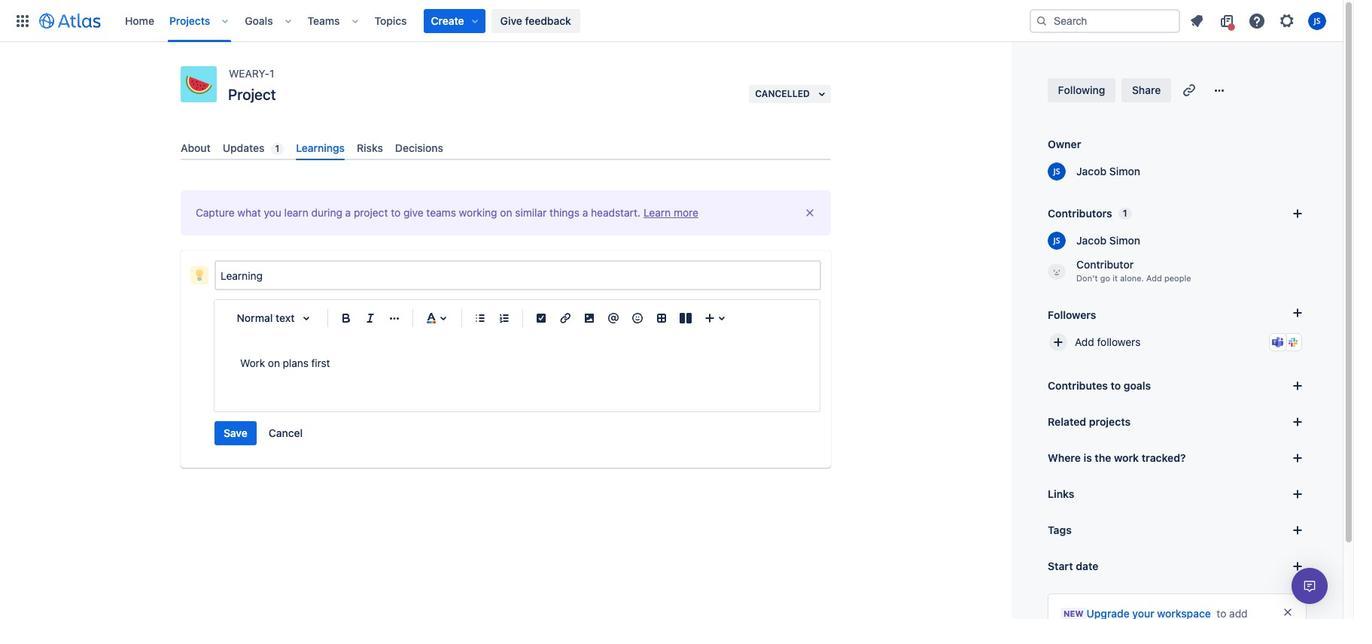 Task type: describe. For each thing, give the bounding box(es) containing it.
add related project image
[[1289, 413, 1307, 431]]

jacob for second the jacob simon popup button from the bottom of the page
[[1077, 165, 1107, 178]]

you
[[264, 206, 281, 219]]

links
[[1048, 488, 1075, 501]]

create
[[431, 14, 464, 27]]

things
[[550, 206, 580, 219]]

give
[[500, 14, 522, 27]]

during
[[311, 206, 342, 219]]

contributor don't go it alone. add people
[[1077, 258, 1192, 283]]

0 vertical spatial on
[[500, 206, 512, 219]]

project
[[228, 86, 276, 103]]

similar
[[515, 206, 547, 219]]

open intercom messenger image
[[1301, 577, 1319, 596]]

projects
[[1089, 416, 1131, 428]]

followers
[[1048, 308, 1097, 321]]

go
[[1100, 273, 1110, 283]]

where
[[1048, 452, 1081, 465]]

table image
[[653, 310, 671, 328]]

give
[[404, 206, 424, 219]]

work
[[1114, 452, 1139, 465]]

jacob simon link for second the jacob simon popup button from the bottom of the page
[[1068, 164, 1141, 179]]

bullet list ⌘⇧8 image
[[471, 310, 489, 328]]

learn
[[644, 206, 671, 219]]

jacob simon for second the jacob simon popup button from the bottom of the page
[[1077, 165, 1141, 178]]

add work tracking links image
[[1289, 449, 1307, 468]]

project
[[354, 206, 388, 219]]

updates
[[223, 142, 265, 154]]

1 vertical spatial to
[[1111, 379, 1121, 392]]

give feedback button
[[491, 9, 580, 33]]

jacob simon link for first the jacob simon popup button from the bottom
[[1068, 233, 1141, 248]]

add tag image
[[1289, 522, 1307, 540]]

projects
[[169, 14, 210, 27]]

group containing save
[[215, 422, 312, 446]]

goals
[[245, 14, 273, 27]]

list formating group
[[468, 307, 516, 331]]

simon for first the jacob simon popup button from the bottom
[[1110, 234, 1141, 247]]

following button
[[1048, 78, 1116, 102]]

2 a from the left
[[583, 206, 588, 219]]

search image
[[1036, 15, 1048, 27]]

action item image
[[532, 310, 550, 328]]

start date
[[1048, 560, 1099, 573]]

switch to... image
[[14, 12, 32, 30]]

settings image
[[1278, 12, 1296, 30]]

1 inside "tab list"
[[275, 143, 280, 154]]

add inside contributor don't go it alone. add people
[[1147, 273, 1162, 283]]

normal
[[237, 312, 273, 325]]

capture what you learn during a project to give teams working on similar things a headstart. learn more
[[196, 206, 699, 219]]

banner containing home
[[0, 0, 1343, 42]]

where is the work tracked?
[[1048, 452, 1186, 465]]

numbered list ⌘⇧7 image
[[495, 310, 513, 328]]

save button
[[215, 422, 257, 446]]

add followers
[[1075, 336, 1141, 349]]

add a follower image
[[1289, 304, 1307, 322]]

following
[[1058, 84, 1105, 96]]

home link
[[120, 9, 159, 33]]

is
[[1084, 452, 1092, 465]]

related projects
[[1048, 416, 1131, 428]]

1 inside the weary-1 project
[[270, 67, 274, 80]]

goals
[[1124, 379, 1151, 392]]

risks
[[357, 142, 383, 154]]

weary-1 link
[[229, 66, 274, 81]]

jacob simon for first the jacob simon popup button from the bottom
[[1077, 234, 1141, 247]]

give feedback
[[500, 14, 571, 27]]

cancel
[[269, 427, 303, 440]]

set start date image
[[1289, 558, 1307, 576]]

date
[[1076, 560, 1099, 573]]

help image
[[1248, 12, 1266, 30]]

topics
[[375, 14, 407, 27]]

decisions
[[395, 142, 443, 154]]

weary-
[[229, 67, 270, 80]]

create button
[[424, 9, 485, 33]]

normal text button
[[230, 302, 321, 335]]

add inside button
[[1075, 336, 1095, 349]]

related
[[1048, 416, 1087, 428]]

about
[[181, 142, 211, 154]]



Task type: vqa. For each thing, say whether or not it's contained in the screenshot.
list item within the top element
no



Task type: locate. For each thing, give the bounding box(es) containing it.
0 horizontal spatial to
[[391, 206, 401, 219]]

0 horizontal spatial 1
[[270, 67, 274, 80]]

learn more button
[[641, 206, 699, 221]]

2 jacob simon button from the top
[[1048, 232, 1141, 250]]

2 jacob simon from the top
[[1077, 234, 1141, 247]]

add goals image
[[1289, 377, 1307, 395]]

new link
[[1061, 607, 1211, 620]]

home
[[125, 14, 154, 27]]

1 horizontal spatial 1
[[275, 143, 280, 154]]

tab list containing about
[[175, 136, 837, 161]]

emoji image
[[629, 310, 647, 328]]

simon
[[1110, 165, 1141, 178], [1110, 234, 1141, 247]]

contributors
[[1048, 207, 1113, 220]]

1 horizontal spatial a
[[583, 206, 588, 219]]

simon up contributor
[[1110, 234, 1141, 247]]

tracked?
[[1142, 452, 1186, 465]]

1 jacob simon link from the top
[[1068, 164, 1141, 179]]

1 jacob simon from the top
[[1077, 165, 1141, 178]]

people
[[1165, 273, 1192, 283]]

more formatting image
[[385, 310, 404, 328]]

working
[[459, 206, 497, 219]]

0 vertical spatial jacob
[[1077, 165, 1107, 178]]

add right the add follower image
[[1075, 336, 1095, 349]]

cancel button
[[260, 422, 312, 446]]

1 jacob from the top
[[1077, 165, 1107, 178]]

0 vertical spatial jacob simon link
[[1068, 164, 1141, 179]]

1 vertical spatial 1
[[275, 143, 280, 154]]

first
[[311, 357, 330, 370]]

account image
[[1308, 12, 1327, 30]]

teams link
[[303, 9, 344, 33]]

plans
[[283, 357, 309, 370]]

2 jacob simon link from the top
[[1068, 233, 1141, 248]]

0 vertical spatial add
[[1147, 273, 1162, 283]]

0 vertical spatial jacob simon
[[1077, 165, 1141, 178]]

link image
[[556, 310, 574, 328]]

contributes to goals
[[1048, 379, 1151, 392]]

learn
[[284, 206, 308, 219]]

start
[[1048, 560, 1073, 573]]

1 vertical spatial jacob simon link
[[1068, 233, 1141, 248]]

1 horizontal spatial on
[[500, 206, 512, 219]]

tags
[[1048, 524, 1072, 537]]

more
[[674, 206, 699, 219]]

projects link
[[165, 9, 215, 33]]

0 horizontal spatial add
[[1075, 336, 1095, 349]]

simon for second the jacob simon popup button from the bottom of the page
[[1110, 165, 1141, 178]]

add follower image
[[1050, 334, 1068, 352]]

on
[[500, 206, 512, 219], [268, 357, 280, 370]]

close banner image
[[804, 207, 816, 219]]

1 vertical spatial on
[[268, 357, 280, 370]]

owner
[[1048, 138, 1081, 151]]

1 simon from the top
[[1110, 165, 1141, 178]]

new
[[1064, 609, 1084, 619]]

1 jacob simon button from the top
[[1048, 163, 1141, 181]]

share
[[1132, 84, 1161, 96]]

1 vertical spatial simon
[[1110, 234, 1141, 247]]

jacob for first the jacob simon popup button from the bottom
[[1077, 234, 1107, 247]]

jacob up contributor
[[1077, 234, 1107, 247]]

capture
[[196, 206, 235, 219]]

jacob simon
[[1077, 165, 1141, 178], [1077, 234, 1141, 247]]

1 vertical spatial jacob simon
[[1077, 234, 1141, 247]]

headstart.
[[591, 206, 641, 219]]

jacob simon link up contributor
[[1068, 233, 1141, 248]]

to left goals
[[1111, 379, 1121, 392]]

lightbulb icon image
[[193, 270, 206, 282]]

italic ⌘i image
[[361, 310, 379, 328]]

add image, video, or file image
[[580, 310, 599, 328]]

jacob simon button down owner
[[1048, 163, 1141, 181]]

2 simon from the top
[[1110, 234, 1141, 247]]

add
[[1147, 273, 1162, 283], [1075, 336, 1095, 349]]

close banner image
[[1282, 607, 1294, 619]]

1 vertical spatial jacob
[[1077, 234, 1107, 247]]

bold ⌘b image
[[337, 310, 355, 328]]

work on plans first
[[240, 357, 330, 370]]

a right things
[[583, 206, 588, 219]]

jacob simon button
[[1048, 163, 1141, 181], [1048, 232, 1141, 250]]

1 right updates on the left
[[275, 143, 280, 154]]

group
[[215, 422, 312, 446]]

text formatting group
[[334, 307, 407, 331]]

text
[[276, 312, 295, 325]]

2 horizontal spatial 1
[[1123, 208, 1128, 219]]

on left 'similar'
[[500, 206, 512, 219]]

save
[[224, 427, 248, 440]]

jacob simon up contributor
[[1077, 234, 1141, 247]]

on right work
[[268, 357, 280, 370]]

contributes
[[1048, 379, 1108, 392]]

0 vertical spatial simon
[[1110, 165, 1141, 178]]

top element
[[9, 0, 1030, 42]]

jacob simon button up contributor
[[1048, 232, 1141, 250]]

slack logo showing nan channels are connected to this project image
[[1287, 337, 1299, 349]]

add followers button
[[1042, 326, 1313, 359]]

1 horizontal spatial add
[[1147, 273, 1162, 283]]

contributor
[[1077, 258, 1134, 271]]

Search field
[[1030, 9, 1181, 33]]

jacob down owner
[[1077, 165, 1107, 178]]

2 jacob from the top
[[1077, 234, 1107, 247]]

1
[[270, 67, 274, 80], [275, 143, 280, 154], [1123, 208, 1128, 219]]

0 vertical spatial to
[[391, 206, 401, 219]]

what
[[237, 206, 261, 219]]

msteams logo showing  channels are connected to this project image
[[1272, 337, 1284, 349]]

2 vertical spatial 1
[[1123, 208, 1128, 219]]

1 a from the left
[[345, 206, 351, 219]]

0 horizontal spatial on
[[268, 357, 280, 370]]

feedback
[[525, 14, 571, 27]]

jacob simon link
[[1068, 164, 1141, 179], [1068, 233, 1141, 248]]

it
[[1113, 273, 1118, 283]]

to left give
[[391, 206, 401, 219]]

1 up project
[[270, 67, 274, 80]]

What's the summary of your learning? text field
[[216, 262, 820, 289]]

Main content area, start typing to enter text. text field
[[240, 355, 794, 373]]

topics link
[[370, 9, 411, 33]]

a right during at the top left of the page
[[345, 206, 351, 219]]

layouts image
[[677, 310, 695, 328]]

alone.
[[1120, 273, 1144, 283]]

jacob simon link down owner
[[1068, 164, 1141, 179]]

teams
[[308, 14, 340, 27]]

share button
[[1122, 78, 1172, 102]]

1 horizontal spatial to
[[1111, 379, 1121, 392]]

cancelled
[[755, 88, 810, 99]]

0 vertical spatial jacob simon button
[[1048, 163, 1141, 181]]

weary-1 project
[[228, 67, 276, 103]]

cancelled button
[[749, 85, 831, 103]]

learnings
[[296, 142, 345, 154]]

work
[[240, 357, 265, 370]]

followers
[[1097, 336, 1141, 349]]

jacob
[[1077, 165, 1107, 178], [1077, 234, 1107, 247]]

to
[[391, 206, 401, 219], [1111, 379, 1121, 392]]

0 vertical spatial 1
[[270, 67, 274, 80]]

normal text
[[237, 312, 295, 325]]

on inside text field
[[268, 357, 280, 370]]

add right the alone.
[[1147, 273, 1162, 283]]

tab list
[[175, 136, 837, 161]]

1 vertical spatial jacob simon button
[[1048, 232, 1141, 250]]

goals link
[[240, 9, 278, 33]]

0 horizontal spatial a
[[345, 206, 351, 219]]

1 vertical spatial add
[[1075, 336, 1095, 349]]

teams
[[426, 206, 456, 219]]

simon up the contributors
[[1110, 165, 1141, 178]]

a
[[345, 206, 351, 219], [583, 206, 588, 219]]

add link image
[[1289, 486, 1307, 504]]

jacob simon up the contributors
[[1077, 165, 1141, 178]]

don't
[[1077, 273, 1098, 283]]

1 right the contributors
[[1123, 208, 1128, 219]]

add team or contributors image
[[1289, 205, 1307, 223]]

banner
[[0, 0, 1343, 42]]

mention image
[[605, 310, 623, 328]]

notifications image
[[1188, 12, 1206, 30]]

the
[[1095, 452, 1112, 465]]



